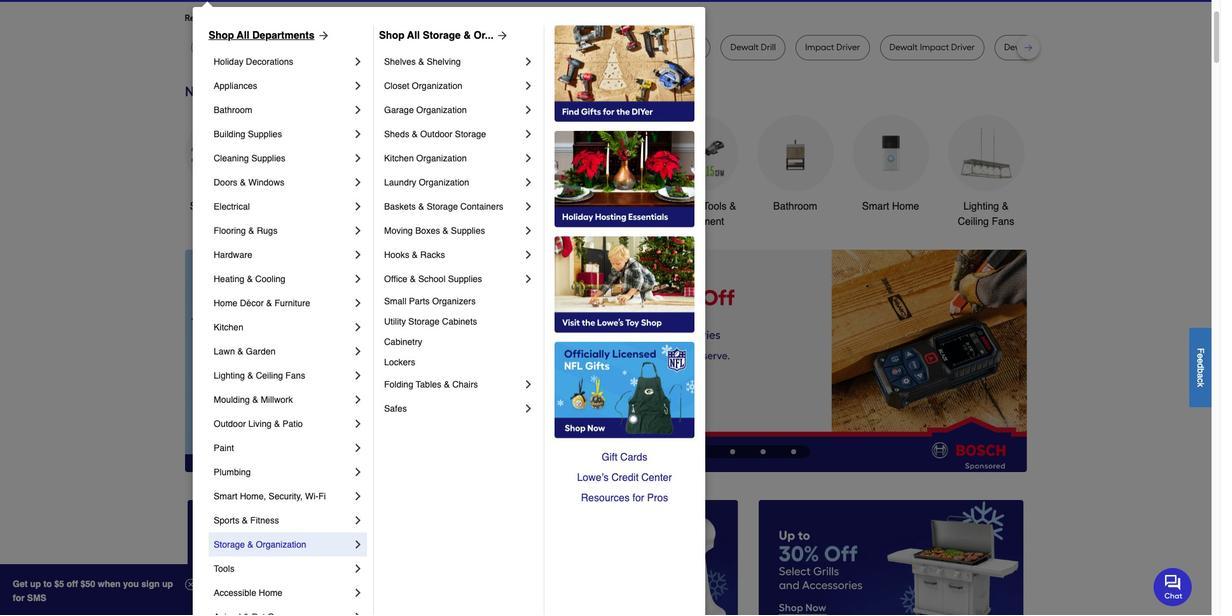 Task type: describe. For each thing, give the bounding box(es) containing it.
dewalt for dewalt bit set
[[422, 42, 450, 53]]

cabinets
[[442, 317, 477, 327]]

2 bit from the left
[[452, 42, 463, 53]]

chevron right image for electrical
[[352, 200, 365, 213]]

school
[[418, 274, 446, 284]]

dewalt for dewalt drill bit
[[335, 42, 363, 53]]

electrical link
[[214, 195, 352, 219]]

holiday
[[214, 57, 243, 67]]

kitchen organization link
[[384, 146, 522, 170]]

sheds
[[384, 129, 410, 139]]

gift cards link
[[555, 448, 695, 468]]

equipment
[[676, 216, 724, 228]]

laundry organization link
[[384, 170, 522, 195]]

scroll to item #5 image
[[779, 450, 809, 455]]

smart home link
[[853, 115, 929, 214]]

cleaning supplies
[[214, 153, 286, 163]]

chevron right image for baskets & storage containers
[[522, 200, 535, 213]]

home décor & furniture link
[[214, 291, 352, 316]]

or...
[[474, 30, 494, 41]]

folding tables & chairs
[[384, 380, 478, 390]]

flooring & rugs link
[[214, 219, 352, 243]]

1 vertical spatial tools link
[[214, 557, 352, 581]]

outdoor living & patio
[[214, 419, 303, 429]]

4 set from the left
[[1065, 42, 1078, 53]]

1 vertical spatial ceiling
[[256, 371, 283, 381]]

chevron right image for garage organization
[[522, 104, 535, 116]]

$50
[[81, 580, 95, 590]]

shop all departments
[[209, 30, 315, 41]]

tables
[[416, 380, 442, 390]]

sign
[[141, 580, 160, 590]]

chevron right image for moving boxes & supplies
[[522, 225, 535, 237]]

2 set from the left
[[633, 42, 647, 53]]

smart for smart home, security, wi-fi
[[214, 492, 238, 502]]

1 vertical spatial arrow right image
[[1004, 361, 1016, 374]]

lockers
[[384, 358, 415, 368]]

home for accessible home
[[259, 588, 283, 599]]

1 e from the top
[[1196, 354, 1206, 359]]

dewalt bit set
[[422, 42, 478, 53]]

millwork
[[261, 395, 293, 405]]

outdoor tools & equipment link
[[662, 115, 738, 230]]

kitchen link
[[214, 316, 352, 340]]

find gifts for the diyer. image
[[555, 25, 695, 122]]

shelving
[[427, 57, 461, 67]]

moving boxes & supplies link
[[384, 219, 522, 243]]

fi
[[319, 492, 326, 502]]

sms
[[27, 594, 46, 604]]

visit the lowe's toy shop. image
[[555, 237, 695, 333]]

garage organization
[[384, 105, 467, 115]]

center
[[642, 473, 672, 484]]

cooling
[[255, 274, 286, 284]]

chevron right image for building supplies
[[352, 128, 365, 141]]

dewalt impact driver
[[890, 42, 975, 53]]

impact for impact driver
[[805, 42, 834, 53]]

safes link
[[384, 397, 522, 421]]

lowe's credit center
[[577, 473, 672, 484]]

chevron right image for paint
[[352, 442, 365, 455]]

& inside "link"
[[412, 250, 418, 260]]

chevron right image for lighting & ceiling fans
[[352, 370, 365, 382]]

2 horizontal spatial for
[[633, 493, 645, 504]]

outdoor for outdoor living & patio
[[214, 419, 246, 429]]

smart for smart home
[[862, 201, 890, 212]]

utility storage cabinets link
[[384, 312, 535, 332]]

& inside the lighting & ceiling fans
[[1002, 201, 1009, 212]]

lowe's credit center link
[[555, 468, 695, 489]]

dewalt drill bit
[[335, 42, 393, 53]]

flooring
[[214, 226, 246, 236]]

closet
[[384, 81, 409, 91]]

chevron right image for appliances
[[352, 80, 365, 92]]

moving boxes & supplies
[[384, 226, 485, 236]]

get
[[13, 580, 28, 590]]

chevron right image for heating & cooling
[[352, 273, 365, 286]]

you
[[123, 580, 139, 590]]

pros
[[647, 493, 668, 504]]

christmas
[[486, 201, 532, 212]]

0 horizontal spatial tools
[[214, 564, 235, 574]]

chevron right image for flooring & rugs
[[352, 225, 365, 237]]

electrical
[[214, 202, 250, 212]]

tools inside outdoor tools & equipment
[[703, 201, 727, 212]]

rugs
[[257, 226, 278, 236]]

1 horizontal spatial tools link
[[376, 115, 452, 214]]

chevron right image for tools
[[352, 563, 365, 576]]

kitchen faucets
[[568, 201, 641, 212]]

1 horizontal spatial tools
[[402, 201, 426, 212]]

doors
[[214, 177, 238, 188]]

1 vertical spatial home
[[214, 298, 238, 309]]

5 bit from the left
[[676, 42, 686, 53]]

accessible home
[[214, 588, 283, 599]]

resources for pros link
[[555, 489, 695, 509]]

fitness
[[250, 516, 279, 526]]

6 bit from the left
[[1052, 42, 1062, 53]]

driver for impact driver
[[837, 42, 860, 53]]

holiday hosting essentials. image
[[555, 131, 695, 228]]

1 up from the left
[[30, 580, 41, 590]]

christmas decorations link
[[471, 115, 547, 230]]

organization for garage organization
[[416, 105, 467, 115]]

chevron right image for hardware
[[352, 249, 365, 261]]

chevron right image for lawn & garden
[[352, 345, 365, 358]]

baskets
[[384, 202, 416, 212]]

drill for dewalt drill bit
[[365, 42, 380, 53]]

office
[[384, 274, 408, 284]]

building supplies link
[[214, 122, 352, 146]]

bit set
[[676, 42, 701, 53]]

kitchen organization
[[384, 153, 467, 163]]

chevron right image for smart home, security, wi-fi
[[352, 490, 365, 503]]

small
[[384, 296, 407, 307]]

& inside outdoor tools & equipment
[[730, 201, 737, 212]]

shop these last-minute gifts. $99 or less. quantities are limited and won't last. image
[[185, 250, 390, 473]]

kitchen faucets link
[[567, 115, 643, 214]]

smart home, security, wi-fi link
[[214, 485, 352, 509]]

gift cards
[[602, 452, 648, 464]]

dewalt tool
[[258, 42, 305, 53]]

chevron right image for office & school supplies
[[522, 273, 535, 286]]

hooks
[[384, 250, 409, 260]]

paint
[[214, 443, 234, 454]]

chevron right image for bathroom
[[352, 104, 365, 116]]

get up to $5 off $50 when you sign up for sms
[[13, 580, 173, 604]]

1 horizontal spatial lighting
[[964, 201, 999, 212]]

hardware link
[[214, 243, 352, 267]]

kitchen for kitchen faucets
[[568, 201, 602, 212]]

up to 35 percent off select small appliances. image
[[473, 501, 739, 616]]

fans inside the lighting & ceiling fans
[[992, 216, 1015, 228]]

sheds & outdoor storage link
[[384, 122, 522, 146]]

moulding
[[214, 395, 250, 405]]

credit
[[612, 473, 639, 484]]

organization for laundry organization
[[419, 177, 469, 188]]

cabinetry link
[[384, 332, 535, 352]]

closet organization link
[[384, 74, 522, 98]]

dewalt for dewalt
[[201, 42, 229, 53]]

you
[[301, 13, 316, 24]]

shop for shop all storage & or...
[[379, 30, 405, 41]]

moulding & millwork
[[214, 395, 293, 405]]

sheds & outdoor storage
[[384, 129, 486, 139]]

2 e from the top
[[1196, 359, 1206, 364]]

arrow right image
[[494, 29, 509, 42]]

outdoor for outdoor tools & equipment
[[664, 201, 700, 212]]

holiday decorations link
[[214, 50, 352, 74]]

supplies up windows
[[251, 153, 286, 163]]

drill for dewalt drill
[[761, 42, 776, 53]]

building supplies
[[214, 129, 282, 139]]

chevron right image for closet organization
[[522, 80, 535, 92]]

hooks & racks
[[384, 250, 445, 260]]

departments
[[252, 30, 315, 41]]

all for deals
[[216, 201, 227, 212]]

moulding & millwork link
[[214, 388, 352, 412]]

1 horizontal spatial bathroom
[[773, 201, 818, 212]]



Task type: locate. For each thing, give the bounding box(es) containing it.
chat invite button image
[[1154, 568, 1193, 607]]

f e e d b a c k
[[1196, 348, 1206, 387]]

1 driver from the left
[[538, 42, 562, 53]]

0 vertical spatial fans
[[992, 216, 1015, 228]]

organization down sheds & outdoor storage
[[416, 153, 467, 163]]

all inside shop all storage & or... link
[[407, 30, 420, 41]]

2 horizontal spatial kitchen
[[568, 201, 602, 212]]

shelves & shelving
[[384, 57, 461, 67]]

1 drill from the left
[[365, 42, 380, 53]]

tool
[[289, 42, 305, 53]]

décor
[[240, 298, 264, 309]]

recommended
[[185, 13, 246, 24]]

0 horizontal spatial kitchen
[[214, 323, 243, 333]]

scroll to item #4 image
[[748, 450, 779, 455]]

baskets & storage containers link
[[384, 195, 522, 219]]

0 horizontal spatial decorations
[[246, 57, 293, 67]]

driver
[[538, 42, 562, 53], [837, 42, 860, 53], [951, 42, 975, 53]]

kitchen up 'laundry'
[[384, 153, 414, 163]]

1 horizontal spatial home
[[259, 588, 283, 599]]

2 horizontal spatial driver
[[951, 42, 975, 53]]

0 vertical spatial tools link
[[376, 115, 452, 214]]

storage up moving boxes & supplies
[[427, 202, 458, 212]]

smart home, security, wi-fi
[[214, 492, 326, 502]]

all inside the shop all deals link
[[216, 201, 227, 212]]

home
[[892, 201, 920, 212], [214, 298, 238, 309], [259, 588, 283, 599]]

0 vertical spatial for
[[287, 13, 299, 24]]

1 vertical spatial bathroom
[[773, 201, 818, 212]]

0 vertical spatial bathroom
[[214, 105, 252, 115]]

recommended searches for you
[[185, 13, 316, 24]]

drill bit set
[[604, 42, 647, 53]]

supplies up the small parts organizers link
[[448, 274, 482, 284]]

flooring & rugs
[[214, 226, 278, 236]]

2 vertical spatial for
[[13, 594, 25, 604]]

organization up sheds & outdoor storage
[[416, 105, 467, 115]]

4 bit from the left
[[621, 42, 631, 53]]

0 horizontal spatial home
[[214, 298, 238, 309]]

chevron right image for sheds & outdoor storage
[[522, 128, 535, 141]]

shelves
[[384, 57, 416, 67]]

outdoor tools & equipment
[[664, 201, 737, 228]]

for inside get up to $5 off $50 when you sign up for sms
[[13, 594, 25, 604]]

0 horizontal spatial impact
[[507, 42, 536, 53]]

all for departments
[[237, 30, 250, 41]]

0 vertical spatial outdoor
[[420, 129, 453, 139]]

1 shop from the left
[[209, 30, 234, 41]]

1 horizontal spatial smart
[[862, 201, 890, 212]]

all right shop
[[216, 201, 227, 212]]

storage down garage organization link
[[455, 129, 486, 139]]

home for smart home
[[892, 201, 920, 212]]

0 vertical spatial lighting & ceiling fans link
[[948, 115, 1025, 230]]

1 horizontal spatial bathroom link
[[757, 115, 834, 214]]

garage
[[384, 105, 414, 115]]

chevron right image for outdoor living & patio
[[352, 418, 365, 431]]

chevron right image for kitchen organization
[[522, 152, 535, 165]]

2 horizontal spatial impact
[[920, 42, 949, 53]]

ceiling
[[958, 216, 989, 228], [256, 371, 283, 381]]

0 horizontal spatial shop
[[209, 30, 234, 41]]

1 vertical spatial decorations
[[482, 216, 536, 228]]

1 vertical spatial for
[[633, 493, 645, 504]]

christmas decorations
[[482, 201, 536, 228]]

storage down sports
[[214, 540, 245, 550]]

0 horizontal spatial lighting
[[214, 371, 245, 381]]

storage
[[423, 30, 461, 41], [455, 129, 486, 139], [427, 202, 458, 212], [408, 317, 440, 327], [214, 540, 245, 550]]

0 horizontal spatial smart
[[214, 492, 238, 502]]

dewalt for dewalt drill
[[731, 42, 759, 53]]

chevron right image for moulding & millwork
[[352, 394, 365, 407]]

decorations
[[246, 57, 293, 67], [482, 216, 536, 228]]

e up d
[[1196, 354, 1206, 359]]

accessible
[[214, 588, 256, 599]]

bathroom
[[214, 105, 252, 115], [773, 201, 818, 212]]

gift
[[602, 452, 618, 464]]

for left you
[[287, 13, 299, 24]]

dewalt for dewalt drill bit set
[[1004, 42, 1033, 53]]

supplies
[[248, 129, 282, 139], [251, 153, 286, 163], [451, 226, 485, 236], [448, 274, 482, 284]]

set
[[465, 42, 478, 53], [633, 42, 647, 53], [688, 42, 701, 53], [1065, 42, 1078, 53]]

chevron right image for storage & organization
[[352, 539, 365, 552]]

drill for dewalt drill bit set
[[1035, 42, 1050, 53]]

up left to
[[30, 580, 41, 590]]

4 dewalt from the left
[[422, 42, 450, 53]]

0 vertical spatial arrow right image
[[315, 29, 330, 42]]

chevron right image for folding tables & chairs
[[522, 379, 535, 391]]

1 bit from the left
[[382, 42, 393, 53]]

folding
[[384, 380, 413, 390]]

for left pros
[[633, 493, 645, 504]]

0 horizontal spatial fans
[[286, 371, 305, 381]]

all inside shop all departments link
[[237, 30, 250, 41]]

chevron right image
[[352, 80, 365, 92], [522, 80, 535, 92], [522, 104, 535, 116], [352, 128, 365, 141], [352, 152, 365, 165], [352, 200, 365, 213], [352, 249, 365, 261], [522, 273, 535, 286], [352, 321, 365, 334], [522, 379, 535, 391], [522, 403, 535, 415], [352, 490, 365, 503], [352, 539, 365, 552], [352, 563, 365, 576], [352, 587, 365, 600]]

hardware
[[214, 250, 252, 260]]

dewalt for dewalt impact driver
[[890, 42, 918, 53]]

kitchen
[[384, 153, 414, 163], [568, 201, 602, 212], [214, 323, 243, 333]]

containers
[[460, 202, 504, 212]]

chevron right image for laundry organization
[[522, 176, 535, 189]]

plumbing link
[[214, 461, 352, 485]]

bathroom link
[[214, 98, 352, 122], [757, 115, 834, 214]]

1 horizontal spatial for
[[287, 13, 299, 24]]

chevron right image for safes
[[522, 403, 535, 415]]

supplies up the cleaning supplies
[[248, 129, 282, 139]]

1 vertical spatial outdoor
[[664, 201, 700, 212]]

1 horizontal spatial ceiling
[[958, 216, 989, 228]]

kitchen for kitchen organization
[[384, 153, 414, 163]]

advertisement region
[[411, 250, 1027, 475]]

2 horizontal spatial tools
[[703, 201, 727, 212]]

chevron right image for doors & windows
[[352, 176, 365, 189]]

2 vertical spatial outdoor
[[214, 419, 246, 429]]

garage organization link
[[384, 98, 522, 122]]

for
[[287, 13, 299, 24], [633, 493, 645, 504], [13, 594, 25, 604]]

lawn & garden link
[[214, 340, 352, 364]]

2 vertical spatial home
[[259, 588, 283, 599]]

decorations down dewalt tool
[[246, 57, 293, 67]]

to
[[43, 580, 52, 590]]

1 vertical spatial fans
[[286, 371, 305, 381]]

1 horizontal spatial shop
[[379, 30, 405, 41]]

1 vertical spatial smart
[[214, 492, 238, 502]]

e
[[1196, 354, 1206, 359], [1196, 359, 1206, 364]]

all down recommended searches for you
[[237, 30, 250, 41]]

sports & fitness link
[[214, 509, 352, 533]]

kitchen inside "link"
[[214, 323, 243, 333]]

2 horizontal spatial outdoor
[[664, 201, 700, 212]]

1 horizontal spatial lighting & ceiling fans link
[[948, 115, 1025, 230]]

4 drill from the left
[[1035, 42, 1050, 53]]

closet organization
[[384, 81, 462, 91]]

sports & fitness
[[214, 516, 279, 526]]

organization down shelving
[[412, 81, 462, 91]]

0 vertical spatial lighting & ceiling fans
[[958, 201, 1015, 228]]

0 vertical spatial home
[[892, 201, 920, 212]]

baskets & storage containers
[[384, 202, 504, 212]]

patio
[[283, 419, 303, 429]]

d
[[1196, 364, 1206, 369]]

dewalt drill
[[731, 42, 776, 53]]

0 vertical spatial smart
[[862, 201, 890, 212]]

impact for impact driver bit
[[507, 42, 536, 53]]

c
[[1196, 378, 1206, 383]]

chevron right image for sports & fitness
[[352, 515, 365, 527]]

3 bit from the left
[[564, 42, 575, 53]]

organization for closet organization
[[412, 81, 462, 91]]

2 horizontal spatial all
[[407, 30, 420, 41]]

heating
[[214, 274, 244, 284]]

0 horizontal spatial bathroom
[[214, 105, 252, 115]]

0 horizontal spatial lighting & ceiling fans
[[214, 371, 305, 381]]

all
[[237, 30, 250, 41], [407, 30, 420, 41], [216, 201, 227, 212]]

7 dewalt from the left
[[1004, 42, 1033, 53]]

0 horizontal spatial up
[[30, 580, 41, 590]]

1 horizontal spatial fans
[[992, 216, 1015, 228]]

building
[[214, 129, 245, 139]]

None search field
[[474, 0, 821, 3]]

2 up from the left
[[162, 580, 173, 590]]

1 horizontal spatial impact
[[805, 42, 834, 53]]

plumbing
[[214, 468, 251, 478]]

shop for shop all departments
[[209, 30, 234, 41]]

outdoor up "kitchen organization" on the left
[[420, 129, 453, 139]]

shop
[[209, 30, 234, 41], [379, 30, 405, 41]]

garden
[[246, 347, 276, 357]]

shop down the recommended
[[209, 30, 234, 41]]

shop all storage & or...
[[379, 30, 494, 41]]

6 dewalt from the left
[[890, 42, 918, 53]]

doors & windows link
[[214, 170, 352, 195]]

driver for impact driver bit
[[538, 42, 562, 53]]

3 impact from the left
[[920, 42, 949, 53]]

all up shelves & shelving
[[407, 30, 420, 41]]

2 vertical spatial kitchen
[[214, 323, 243, 333]]

dewalt for dewalt tool
[[258, 42, 287, 53]]

all for storage
[[407, 30, 420, 41]]

home,
[[240, 492, 266, 502]]

kitchen up the lawn
[[214, 323, 243, 333]]

5 dewalt from the left
[[731, 42, 759, 53]]

organization for kitchen organization
[[416, 153, 467, 163]]

1 impact from the left
[[507, 42, 536, 53]]

0 horizontal spatial tools link
[[214, 557, 352, 581]]

0 horizontal spatial lighting & ceiling fans link
[[214, 364, 352, 388]]

2 dewalt from the left
[[258, 42, 287, 53]]

1 vertical spatial lighting & ceiling fans
[[214, 371, 305, 381]]

up to 30 percent off select grills and accessories. image
[[759, 501, 1025, 616]]

decorations for holiday
[[246, 57, 293, 67]]

chevron right image for kitchen
[[352, 321, 365, 334]]

3 dewalt from the left
[[335, 42, 363, 53]]

recommended searches for you heading
[[185, 12, 1027, 25]]

lockers link
[[384, 352, 535, 373]]

cabinetry
[[384, 337, 422, 347]]

chevron right image for holiday decorations
[[352, 55, 365, 68]]

accessible home link
[[214, 581, 352, 606]]

1 vertical spatial lighting & ceiling fans link
[[214, 364, 352, 388]]

3 drill from the left
[[761, 42, 776, 53]]

tools up equipment at the top right of the page
[[703, 201, 727, 212]]

dewalt drill bit set
[[1004, 42, 1078, 53]]

lawn
[[214, 347, 235, 357]]

up right sign
[[162, 580, 173, 590]]

0 horizontal spatial ceiling
[[256, 371, 283, 381]]

office & school supplies
[[384, 274, 482, 284]]

1 dewalt from the left
[[201, 42, 229, 53]]

2 shop from the left
[[379, 30, 405, 41]]

utility storage cabinets
[[384, 317, 477, 327]]

impact driver
[[805, 42, 860, 53]]

chevron right image
[[352, 55, 365, 68], [522, 55, 535, 68], [352, 104, 365, 116], [522, 128, 535, 141], [522, 152, 535, 165], [352, 176, 365, 189], [522, 176, 535, 189], [522, 200, 535, 213], [352, 225, 365, 237], [522, 225, 535, 237], [522, 249, 535, 261], [352, 273, 365, 286], [352, 297, 365, 310], [352, 345, 365, 358], [352, 370, 365, 382], [352, 394, 365, 407], [352, 418, 365, 431], [352, 442, 365, 455], [352, 466, 365, 479], [352, 515, 365, 527], [352, 611, 365, 616]]

1 horizontal spatial all
[[237, 30, 250, 41]]

1 horizontal spatial outdoor
[[420, 129, 453, 139]]

outdoor up equipment at the top right of the page
[[664, 201, 700, 212]]

kitchen left faucets
[[568, 201, 602, 212]]

0 horizontal spatial driver
[[538, 42, 562, 53]]

hooks & racks link
[[384, 243, 522, 267]]

chevron right image for cleaning supplies
[[352, 152, 365, 165]]

doors & windows
[[214, 177, 285, 188]]

get up to 2 free select tools or batteries when you buy 1 with select purchases. image
[[187, 501, 453, 616]]

safes
[[384, 404, 407, 414]]

appliances
[[214, 81, 257, 91]]

outdoor inside outdoor tools & equipment
[[664, 201, 700, 212]]

searches
[[248, 13, 285, 24]]

0 horizontal spatial arrow right image
[[315, 29, 330, 42]]

lowe's
[[577, 473, 609, 484]]

2 driver from the left
[[837, 42, 860, 53]]

for down get
[[13, 594, 25, 604]]

chevron right image for home décor & furniture
[[352, 297, 365, 310]]

drill
[[365, 42, 380, 53], [604, 42, 619, 53], [761, 42, 776, 53], [1035, 42, 1050, 53]]

0 vertical spatial kitchen
[[384, 153, 414, 163]]

1 vertical spatial lighting
[[214, 371, 245, 381]]

resources for pros
[[581, 493, 668, 504]]

paint link
[[214, 436, 352, 461]]

1 horizontal spatial arrow right image
[[1004, 361, 1016, 374]]

for inside heading
[[287, 13, 299, 24]]

cleaning
[[214, 153, 249, 163]]

2 impact from the left
[[805, 42, 834, 53]]

supplies down "containers"
[[451, 226, 485, 236]]

storage & organization
[[214, 540, 306, 550]]

home décor & furniture
[[214, 298, 310, 309]]

lighting & ceiling fans link
[[948, 115, 1025, 230], [214, 364, 352, 388]]

2 horizontal spatial home
[[892, 201, 920, 212]]

shop all deals link
[[185, 115, 261, 214]]

0 horizontal spatial bathroom link
[[214, 98, 352, 122]]

1 horizontal spatial lighting & ceiling fans
[[958, 201, 1015, 228]]

shop up shelves
[[379, 30, 405, 41]]

decorations down christmas
[[482, 216, 536, 228]]

1 horizontal spatial up
[[162, 580, 173, 590]]

1 set from the left
[[465, 42, 478, 53]]

chevron right image for shelves & shelving
[[522, 55, 535, 68]]

decorations for christmas
[[482, 216, 536, 228]]

0 horizontal spatial for
[[13, 594, 25, 604]]

chevron right image for accessible home
[[352, 587, 365, 600]]

outdoor down moulding
[[214, 419, 246, 429]]

e up b
[[1196, 359, 1206, 364]]

chevron right image for hooks & racks
[[522, 249, 535, 261]]

organization up baskets & storage containers
[[419, 177, 469, 188]]

scroll to item #3 image
[[718, 450, 748, 455]]

1 horizontal spatial kitchen
[[384, 153, 414, 163]]

2 drill from the left
[[604, 42, 619, 53]]

storage up dewalt bit set
[[423, 30, 461, 41]]

tools down laundry organization
[[402, 201, 426, 212]]

tools up accessible
[[214, 564, 235, 574]]

arrow right image inside shop all departments link
[[315, 29, 330, 42]]

resources
[[581, 493, 630, 504]]

storage down parts
[[408, 317, 440, 327]]

scroll to item #2 element
[[685, 448, 718, 456]]

cards
[[620, 452, 648, 464]]

1 vertical spatial kitchen
[[568, 201, 602, 212]]

0 horizontal spatial all
[[216, 201, 227, 212]]

0 horizontal spatial outdoor
[[214, 419, 246, 429]]

smart
[[862, 201, 890, 212], [214, 492, 238, 502]]

arrow right image
[[315, 29, 330, 42], [1004, 361, 1016, 374]]

3 set from the left
[[688, 42, 701, 53]]

security,
[[269, 492, 303, 502]]

3 driver from the left
[[951, 42, 975, 53]]

organization down "sports & fitness" link
[[256, 540, 306, 550]]

0 vertical spatial lighting
[[964, 201, 999, 212]]

0 vertical spatial decorations
[[246, 57, 293, 67]]

0 vertical spatial ceiling
[[958, 216, 989, 228]]

chevron right image for plumbing
[[352, 466, 365, 479]]

outdoor living & patio link
[[214, 412, 352, 436]]

1 horizontal spatial driver
[[837, 42, 860, 53]]

boxes
[[415, 226, 440, 236]]

officially licensed n f l gifts. shop now. image
[[555, 342, 695, 439]]

1 horizontal spatial decorations
[[482, 216, 536, 228]]

new deals every day during 25 days of deals image
[[185, 81, 1027, 102]]

sports
[[214, 516, 239, 526]]



Task type: vqa. For each thing, say whether or not it's contained in the screenshot.
lighting
yes



